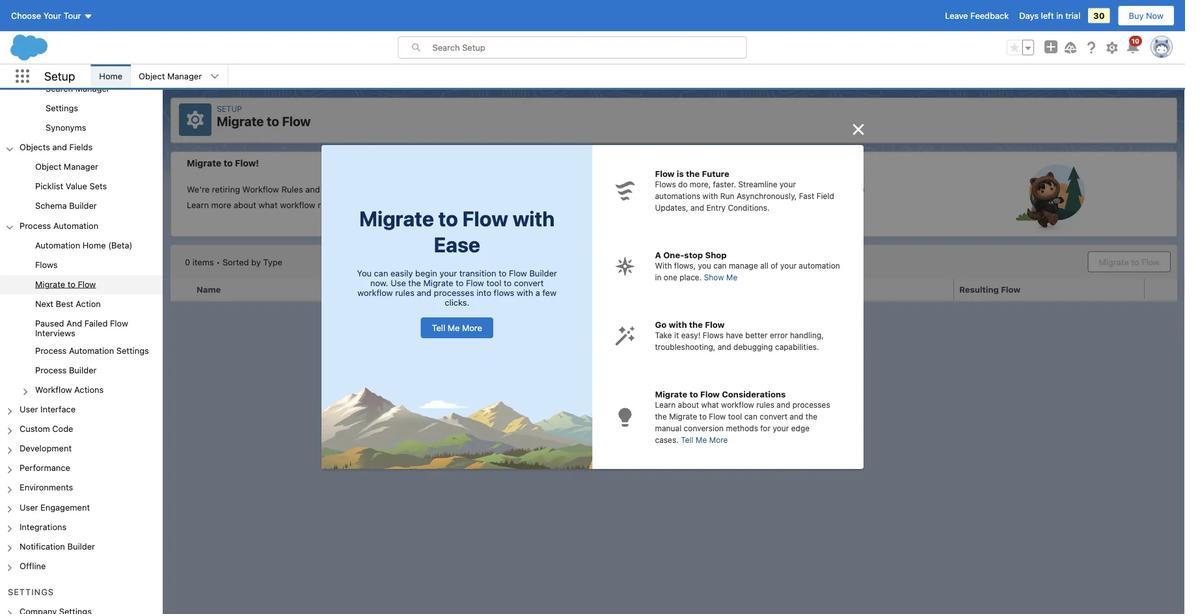 Task type: vqa. For each thing, say whether or not it's contained in the screenshot.
Automation to the top
yes



Task type: locate. For each thing, give the bounding box(es) containing it.
objects and fields
[[20, 142, 93, 152]]

2 vertical spatial process
[[35, 365, 67, 375]]

process automation settings link
[[35, 346, 149, 358]]

rules down easily
[[395, 288, 415, 297]]

0 horizontal spatial tell me more button
[[421, 318, 493, 338]]

your inside with flows, you can manage all of your automation in one place.
[[780, 261, 797, 270]]

your up asynchronously,
[[780, 180, 796, 189]]

near
[[390, 185, 407, 194]]

1 vertical spatial process
[[35, 346, 67, 356]]

what down migrate to flow considerations
[[701, 400, 719, 409]]

migrate inside 'link'
[[35, 279, 65, 289]]

object manager
[[139, 71, 202, 81], [35, 162, 98, 172]]

0 vertical spatial a
[[608, 185, 613, 194]]

object manager up picklist value sets
[[35, 162, 98, 172]]

2 horizontal spatial convert
[[760, 412, 788, 421]]

to inside "setup migrate to flow"
[[267, 114, 279, 129]]

0 horizontal spatial about
[[234, 200, 256, 210]]

me
[[830, 185, 842, 194], [798, 200, 811, 210], [726, 273, 738, 282], [448, 323, 460, 333], [696, 435, 707, 445]]

0 horizontal spatial what
[[259, 200, 278, 210]]

migrate inside the you can easily begin your transition to flow builder now. use the migrate to flow tool to convert workflow rules and processes into flows with a few clicks.
[[423, 278, 453, 288]]

1 vertical spatial methods
[[726, 424, 758, 433]]

and
[[52, 142, 67, 152], [305, 185, 320, 194], [339, 200, 354, 210], [691, 203, 704, 212], [417, 288, 432, 297], [718, 342, 731, 351], [777, 400, 790, 409], [790, 412, 804, 421]]

you can easily begin your transition to flow builder now. use the migrate to flow tool to convert workflow rules and processes into flows with a few clicks.
[[357, 268, 557, 307]]

0 horizontal spatial workflow
[[280, 200, 315, 210]]

your down considerations at right bottom
[[773, 424, 789, 433]]

1 horizontal spatial about
[[678, 400, 699, 409]]

0 vertical spatial processes
[[356, 200, 397, 210]]

methods inside the we're retiring workflow rules and processes in the near future. to ease your transition to flow, we created a tool to convert your existing automations to flows. tell me more learn more about what workflow rules and processes the migrate to flow tool can convert. also learn manual conversion methods for your edge cases. tell me more
[[663, 200, 698, 210]]

do
[[678, 180, 688, 189]]

process inside process automation link
[[20, 221, 51, 230]]

in right processes
[[365, 185, 372, 194]]

settings
[[46, 103, 78, 113], [116, 346, 149, 356], [8, 588, 54, 597]]

transition
[[490, 185, 527, 194], [459, 268, 496, 278]]

go
[[655, 320, 667, 329]]

0 vertical spatial object manager
[[139, 71, 202, 81]]

tell down migrate to flow considerations
[[681, 435, 694, 445]]

user engagement
[[20, 502, 90, 512]]

1 vertical spatial workflow
[[358, 288, 393, 297]]

tell me more down clicks.
[[432, 323, 482, 333]]

1 user from the top
[[20, 404, 38, 414]]

trial
[[1066, 11, 1081, 21]]

buy now
[[1129, 11, 1164, 21]]

1 vertical spatial rules
[[395, 288, 415, 297]]

migrate down near
[[359, 206, 434, 231]]

0 horizontal spatial workflow
[[35, 385, 72, 395]]

methods down considerations at right bottom
[[726, 424, 758, 433]]

sets
[[90, 181, 107, 191]]

flow,
[[540, 185, 560, 194]]

1 horizontal spatial cases.
[[755, 200, 780, 210]]

setup inside "setup migrate to flow"
[[217, 104, 242, 113]]

processes down capabilities.
[[793, 400, 830, 409]]

process down interviews
[[35, 346, 67, 356]]

resulting flow cell
[[954, 279, 1145, 301]]

process inside process builder link
[[35, 365, 67, 375]]

tool inside the you can easily begin your transition to flow builder now. use the migrate to flow tool to convert workflow rules and processes into flows with a few clicks.
[[487, 278, 502, 288]]

0 horizontal spatial cases.
[[655, 435, 679, 445]]

1 horizontal spatial workflow
[[358, 288, 393, 297]]

0 horizontal spatial convert
[[514, 278, 544, 288]]

1 horizontal spatial manual
[[655, 424, 682, 433]]

convert right 'into'
[[514, 278, 544, 288]]

0 vertical spatial transition
[[490, 185, 527, 194]]

error
[[770, 331, 788, 340]]

learn down we're
[[187, 200, 209, 210]]

in
[[1056, 11, 1063, 21], [365, 185, 372, 194], [655, 273, 662, 282]]

settings down offline link
[[8, 588, 54, 597]]

me right fast
[[830, 185, 842, 194]]

1 horizontal spatial a
[[608, 185, 613, 194]]

1 vertical spatial object
[[35, 162, 61, 172]]

Search Setup text field
[[433, 37, 746, 58]]

1 horizontal spatial for
[[760, 424, 771, 433]]

builder inside 'schema builder' link
[[69, 201, 97, 211]]

processes down near
[[356, 200, 397, 210]]

processes inside the you can easily begin your transition to flow builder now. use the migrate to flow tool to convert workflow rules and processes into flows with a few clicks.
[[434, 288, 474, 297]]

0 vertical spatial settings
[[46, 103, 78, 113]]

your inside the you can easily begin your transition to flow builder now. use the migrate to flow tool to convert workflow rules and processes into flows with a few clicks.
[[440, 268, 457, 278]]

object inside group
[[35, 162, 61, 172]]

user up integrations
[[20, 502, 38, 512]]

me down manage
[[726, 273, 738, 282]]

0 vertical spatial flows
[[655, 180, 676, 189]]

object right home link on the left top of page
[[139, 71, 165, 81]]

transition up 'convert.'
[[490, 185, 527, 194]]

to
[[267, 114, 279, 129], [224, 158, 233, 168], [530, 185, 538, 194], [632, 185, 640, 194], [778, 185, 786, 194], [447, 200, 455, 210], [438, 206, 458, 231], [499, 268, 507, 278], [456, 278, 464, 288], [504, 278, 512, 288], [68, 279, 75, 289], [690, 389, 698, 399], [699, 412, 707, 421]]

0 horizontal spatial in
[[365, 185, 372, 194]]

picklist value sets link
[[35, 181, 107, 193]]

object manager right home link on the left top of page
[[139, 71, 202, 81]]

manager inside 'objects and fields' tree item
[[64, 162, 98, 172]]

items
[[192, 257, 214, 267]]

schema
[[35, 201, 67, 211]]

now.
[[370, 278, 388, 288]]

1 vertical spatial transition
[[459, 268, 496, 278]]

process for process builder
[[35, 365, 67, 375]]

flow inside migrate to flow with ease
[[463, 206, 508, 231]]

object inside button
[[578, 284, 606, 294]]

2 horizontal spatial workflow
[[721, 400, 754, 409]]

0 horizontal spatial a
[[536, 288, 540, 297]]

workflow up interface
[[35, 385, 72, 395]]

transition up type "button"
[[459, 268, 496, 278]]

few
[[543, 288, 557, 297]]

1 horizontal spatial automations
[[727, 185, 776, 194]]

retiring
[[212, 185, 240, 194]]

0 horizontal spatial object manager
[[35, 162, 98, 172]]

0 horizontal spatial tell me more
[[432, 323, 482, 333]]

1 horizontal spatial conversion
[[684, 424, 724, 433]]

edge
[[733, 200, 753, 210], [791, 424, 810, 433]]

flow inside "setup migrate to flow"
[[282, 114, 311, 129]]

in left one
[[655, 273, 662, 282]]

convert.
[[511, 200, 543, 210]]

best
[[56, 299, 73, 309]]

0 vertical spatial conversion
[[618, 200, 661, 210]]

tell down "flows." at the top right of page
[[783, 200, 796, 210]]

a left few
[[536, 288, 540, 297]]

1 vertical spatial object manager link
[[35, 162, 98, 174]]

1 vertical spatial processes
[[434, 288, 474, 297]]

methods down the do
[[663, 200, 698, 210]]

0 vertical spatial home
[[99, 71, 122, 81]]

1 vertical spatial edge
[[791, 424, 810, 433]]

migrate down migrate to flow considerations
[[669, 412, 697, 421]]

1 vertical spatial a
[[536, 288, 540, 297]]

automation
[[53, 221, 98, 230], [35, 240, 80, 250], [69, 346, 114, 356]]

me for bottom tell me more button
[[448, 323, 460, 333]]

1 horizontal spatial object manager
[[139, 71, 202, 81]]

process up workflow actions on the bottom
[[35, 365, 67, 375]]

schema builder
[[35, 201, 97, 211]]

ease
[[450, 185, 468, 194]]

object manager link up picklist value sets
[[35, 162, 98, 174]]

convert up updates,
[[643, 185, 672, 194]]

1 vertical spatial learn
[[655, 400, 676, 409]]

learn
[[565, 200, 585, 210]]

0 horizontal spatial type
[[263, 257, 282, 267]]

1 vertical spatial user
[[20, 502, 38, 512]]

builder for process builder
[[69, 365, 97, 375]]

a inside the you can easily begin your transition to flow builder now. use the migrate to flow tool to convert workflow rules and processes into flows with a few clicks.
[[536, 288, 540, 297]]

flows up migrate to flow
[[35, 260, 58, 269]]

0 horizontal spatial automations
[[655, 191, 701, 200]]

conversion
[[618, 200, 661, 210], [684, 424, 724, 433]]

setup for setup
[[44, 69, 75, 83]]

flows link
[[35, 260, 58, 271]]

type right by
[[263, 257, 282, 267]]

0 vertical spatial tell me more button
[[814, 179, 866, 200]]

1 vertical spatial cases.
[[655, 435, 679, 445]]

debugging
[[734, 342, 773, 351]]

2 vertical spatial manager
[[64, 162, 98, 172]]

workflow inside the we're retiring workflow rules and processes in the near future. to ease your transition to flow, we created a tool to convert your existing automations to flows. tell me more learn more about what workflow rules and processes the migrate to flow tool can convert. also learn manual conversion methods for your edge cases. tell me more
[[242, 185, 279, 194]]

2 vertical spatial automation
[[69, 346, 114, 356]]

0 horizontal spatial rules
[[318, 200, 337, 210]]

me for show me link
[[726, 273, 738, 282]]

conversion down migrate to flow considerations
[[684, 424, 724, 433]]

of
[[771, 261, 778, 270]]

rules inside learn about what workflow rules and processes the migrate to flow tool can convert and the manual conversion methods for your edge cases.
[[757, 400, 775, 409]]

paused
[[35, 318, 64, 328]]

tell me more button down clicks.
[[421, 318, 493, 338]]

now
[[1146, 11, 1164, 21]]

0 vertical spatial manager
[[167, 71, 202, 81]]

process for process automation
[[20, 221, 51, 230]]

your right the begin
[[440, 268, 457, 278]]

your inside learn about what workflow rules and processes the migrate to flow tool can convert and the manual conversion methods for your edge cases.
[[773, 424, 789, 433]]

0 vertical spatial workflow
[[280, 200, 315, 210]]

0 vertical spatial tell me more link
[[783, 200, 833, 210]]

flows inside go with the flow take it easy! flows have better error handling, troubleshooting, and debugging capabilities.
[[703, 331, 724, 340]]

me inside button
[[448, 323, 460, 333]]

1 vertical spatial object manager
[[35, 162, 98, 172]]

updates,
[[655, 203, 688, 212]]

1 horizontal spatial learn
[[655, 400, 676, 409]]

migrate down flows link
[[35, 279, 65, 289]]

1 vertical spatial manual
[[655, 424, 682, 433]]

object manager link
[[131, 64, 210, 88], [35, 162, 98, 174]]

integrations link
[[20, 522, 67, 534]]

home up search manager
[[99, 71, 122, 81]]

user
[[20, 404, 38, 414], [20, 502, 38, 512]]

more,
[[690, 180, 711, 189]]

builder down value in the top left of the page
[[69, 201, 97, 211]]

0 vertical spatial process
[[20, 221, 51, 230]]

1 horizontal spatial tell me more
[[681, 435, 728, 445]]

into
[[477, 288, 491, 297]]

0 horizontal spatial manual
[[587, 200, 616, 210]]

1 horizontal spatial processes
[[434, 288, 474, 297]]

builder right notification
[[67, 542, 95, 551]]

with up it
[[669, 320, 687, 329]]

home inside group
[[83, 240, 106, 250]]

2 user from the top
[[20, 502, 38, 512]]

tell me more button right "flows." at the top right of page
[[814, 179, 866, 200]]

automation down paused and failed flow interviews link
[[69, 346, 114, 356]]

what inside the we're retiring workflow rules and processes in the near future. to ease your transition to flow, we created a tool to convert your existing automations to flows. tell me more learn more about what workflow rules and processes the migrate to flow tool can convert. also learn manual conversion methods for your edge cases. tell me more
[[259, 200, 278, 210]]

to inside migrate to flow 'link'
[[68, 279, 75, 289]]

flows,
[[674, 261, 696, 270]]

process automation link
[[20, 221, 98, 232]]

manual
[[587, 200, 616, 210], [655, 424, 682, 433]]

process inside process automation settings link
[[35, 346, 67, 356]]

migrate down "future."
[[414, 200, 444, 210]]

what down flow!
[[259, 200, 278, 210]]

30
[[1094, 11, 1105, 21]]

me down clicks.
[[448, 323, 460, 333]]

edge inside learn about what workflow rules and processes the migrate to flow tool can convert and the manual conversion methods for your edge cases.
[[791, 424, 810, 433]]

your down the existing
[[713, 200, 731, 210]]

1 horizontal spatial methods
[[726, 424, 758, 433]]

to inside migrate to flow with ease
[[438, 206, 458, 231]]

tell me more link down "flows." at the top right of page
[[783, 200, 833, 210]]

builder up few
[[529, 268, 557, 278]]

object right few
[[578, 284, 606, 294]]

in inside with flows, you can manage all of your automation in one place.
[[655, 273, 662, 282]]

1 vertical spatial home
[[83, 240, 106, 250]]

migrate
[[217, 114, 264, 129], [187, 158, 221, 168], [414, 200, 444, 210], [359, 206, 434, 231], [423, 278, 453, 288], [35, 279, 65, 289], [655, 389, 688, 399], [669, 412, 697, 421]]

cell
[[171, 279, 191, 301]]

tell me more down migrate to flow considerations
[[681, 435, 728, 445]]

1 vertical spatial convert
[[514, 278, 544, 288]]

object up picklist
[[35, 162, 61, 172]]

process down schema
[[20, 221, 51, 230]]

1 horizontal spatial convert
[[643, 185, 672, 194]]

can
[[495, 200, 509, 210], [714, 261, 727, 270], [374, 268, 388, 278], [744, 412, 758, 421]]

automations inside flow is the future flows do more, faster. streamline your automations with run asynchronously, fast field updates, and entry conditions.
[[655, 191, 701, 200]]

interviews
[[35, 328, 75, 338]]

object
[[139, 71, 165, 81], [35, 162, 61, 172], [578, 284, 606, 294]]

workflow down you
[[358, 288, 393, 297]]

1 horizontal spatial tell me more link
[[783, 200, 833, 210]]

0 vertical spatial convert
[[643, 185, 672, 194]]

migrate right text default icon
[[423, 278, 453, 288]]

settings down paused and failed flow interviews link
[[116, 346, 149, 356]]

flows inside group
[[35, 260, 58, 269]]

0 vertical spatial automation
[[53, 221, 98, 230]]

automation down process automation link
[[35, 240, 80, 250]]

actions image
[[1145, 279, 1178, 300]]

2 vertical spatial rules
[[757, 400, 775, 409]]

object button
[[573, 279, 764, 300]]

2 horizontal spatial rules
[[757, 400, 775, 409]]

convert inside the we're retiring workflow rules and processes in the near future. to ease your transition to flow, we created a tool to convert your existing automations to flows. tell me more learn more about what workflow rules and processes the migrate to flow tool can convert. also learn manual conversion methods for your edge cases. tell me more
[[643, 185, 672, 194]]

more down clicks.
[[462, 323, 482, 333]]

ease
[[434, 232, 480, 257]]

2 horizontal spatial flows
[[703, 331, 724, 340]]

search manager link
[[46, 83, 110, 95]]

can down shop at the top
[[714, 261, 727, 270]]

conversion inside the we're retiring workflow rules and processes in the near future. to ease your transition to flow, we created a tool to convert your existing automations to flows. tell me more learn more about what workflow rules and processes the migrate to flow tool can convert. also learn manual conversion methods for your edge cases. tell me more
[[618, 200, 661, 210]]

1 vertical spatial workflow
[[35, 385, 72, 395]]

automations down the do
[[655, 191, 701, 200]]

workflow down considerations at right bottom
[[721, 400, 754, 409]]

about
[[234, 200, 256, 210], [678, 400, 699, 409]]

process automation tree item
[[0, 217, 163, 401]]

migrate inside "setup migrate to flow"
[[217, 114, 264, 129]]

migrate down troubleshooting,
[[655, 389, 688, 399]]

engagement
[[40, 502, 90, 512]]

about inside the we're retiring workflow rules and processes in the near future. to ease your transition to flow, we created a tool to convert your existing automations to flows. tell me more learn more about what workflow rules and processes the migrate to flow tool can convert. also learn manual conversion methods for your edge cases. tell me more
[[234, 200, 256, 210]]

migrate to flow with ease
[[359, 206, 555, 257]]

flows.
[[788, 185, 812, 194]]

synonyms
[[46, 123, 86, 132]]

builder up actions
[[69, 365, 97, 375]]

0 vertical spatial rules
[[318, 200, 337, 210]]

1 vertical spatial conversion
[[684, 424, 724, 433]]

flow inside the we're retiring workflow rules and processes in the near future. to ease your transition to flow, we created a tool to convert your existing automations to flows. tell me more learn more about what workflow rules and processes the migrate to flow tool can convert. also learn manual conversion methods for your edge cases. tell me more
[[457, 200, 475, 210]]

a right created
[[608, 185, 613, 194]]

1 vertical spatial tell me more link
[[681, 435, 728, 445]]

2 vertical spatial in
[[655, 273, 662, 282]]

group
[[0, 33, 163, 138], [1007, 40, 1034, 55], [0, 158, 163, 217], [0, 236, 163, 401]]

tool inside learn about what workflow rules and processes the migrate to flow tool can convert and the manual conversion methods for your edge cases.
[[728, 412, 742, 421]]

manual down created
[[587, 200, 616, 210]]

group containing object manager
[[0, 158, 163, 217]]

one
[[664, 273, 677, 282]]

stop
[[684, 250, 703, 260]]

user up custom
[[20, 404, 38, 414]]

tell right "flows." at the top right of page
[[815, 185, 828, 194]]

1 horizontal spatial tell me more button
[[814, 179, 866, 200]]

0 horizontal spatial tell me more link
[[681, 435, 728, 445]]

object manager inside group
[[35, 162, 98, 172]]

2 horizontal spatial in
[[1056, 11, 1063, 21]]

with inside go with the flow take it easy! flows have better error handling, troubleshooting, and debugging capabilities.
[[669, 320, 687, 329]]

1 horizontal spatial type
[[387, 284, 408, 294]]

1 vertical spatial what
[[701, 400, 719, 409]]

me down migrate to flow considerations
[[696, 435, 707, 445]]

tell down clicks.
[[432, 323, 445, 333]]

1 vertical spatial about
[[678, 400, 699, 409]]

rules down considerations at right bottom
[[757, 400, 775, 409]]

about right more
[[234, 200, 256, 210]]

automation down 'schema builder' link
[[53, 221, 98, 230]]

your inside flow is the future flows do more, faster. streamline your automations with run asynchronously, fast field updates, and entry conditions.
[[780, 180, 796, 189]]

your right of
[[780, 261, 797, 270]]

can inside the you can easily begin your transition to flow builder now. use the migrate to flow tool to convert workflow rules and processes into flows with a few clicks.
[[374, 268, 388, 278]]

created
[[576, 185, 606, 194]]

with up entry
[[703, 191, 718, 200]]

failed
[[84, 318, 108, 328]]

workflow
[[242, 185, 279, 194], [35, 385, 72, 395]]

0 vertical spatial learn
[[187, 200, 209, 210]]

feedback
[[971, 11, 1009, 21]]

learn inside learn about what workflow rules and processes the migrate to flow tool can convert and the manual conversion methods for your edge cases.
[[655, 400, 676, 409]]

0 horizontal spatial edge
[[733, 200, 753, 210]]

learn down migrate to flow considerations
[[655, 400, 676, 409]]

settings down the search
[[46, 103, 78, 113]]

processes inside the we're retiring workflow rules and processes in the near future. to ease your transition to flow, we created a tool to convert your existing automations to flows. tell me more learn more about what workflow rules and processes the migrate to flow tool can convert. also learn manual conversion methods for your edge cases. tell me more
[[356, 200, 397, 210]]

objects
[[20, 142, 50, 152]]

builder inside process builder link
[[69, 365, 97, 375]]

workflow down rules
[[280, 200, 315, 210]]

convert inside the you can easily begin your transition to flow builder now. use the migrate to flow tool to convert workflow rules and processes into flows with a few clicks.
[[514, 278, 544, 288]]

1 horizontal spatial flows
[[655, 180, 676, 189]]

value
[[66, 181, 87, 191]]

process
[[20, 221, 51, 230], [35, 346, 67, 356], [35, 365, 67, 375]]

a inside the we're retiring workflow rules and processes in the near future. to ease your transition to flow, we created a tool to convert your existing automations to flows. tell me more learn more about what workflow rules and processes the migrate to flow tool can convert. also learn manual conversion methods for your edge cases. tell me more
[[608, 185, 613, 194]]

the inside flow is the future flows do more, faster. streamline your automations with run asynchronously, fast field updates, and entry conditions.
[[686, 169, 700, 178]]

can down considerations at right bottom
[[744, 412, 758, 421]]

flow inside learn about what workflow rules and processes the migrate to flow tool can convert and the manual conversion methods for your edge cases.
[[709, 412, 726, 421]]

migrate inside learn about what workflow rules and processes the migrate to flow tool can convert and the manual conversion methods for your edge cases.
[[669, 412, 697, 421]]

cases.
[[755, 200, 780, 210], [655, 435, 679, 445]]

migrate down setup link
[[217, 114, 264, 129]]

workflow inside the we're retiring workflow rules and processes in the near future. to ease your transition to flow, we created a tool to convert your existing automations to flows. tell me more learn more about what workflow rules and processes the migrate to flow tool can convert. also learn manual conversion methods for your edge cases. tell me more
[[280, 200, 315, 210]]

manual down migrate to flow considerations
[[655, 424, 682, 433]]

conversion up a
[[618, 200, 661, 210]]

place.
[[680, 273, 702, 282]]

2 vertical spatial processes
[[793, 400, 830, 409]]

rules down processes
[[318, 200, 337, 210]]

convert down considerations at right bottom
[[760, 412, 788, 421]]

custom code
[[20, 424, 73, 434]]

can left 'convert.'
[[495, 200, 509, 210]]

1 horizontal spatial in
[[655, 273, 662, 282]]

can right you
[[374, 268, 388, 278]]

workflow down flow!
[[242, 185, 279, 194]]

for down considerations at right bottom
[[760, 424, 771, 433]]

processes left 'into'
[[434, 288, 474, 297]]

name
[[197, 284, 221, 294]]

setup up migrate to flow!
[[217, 104, 242, 113]]

more right "field" at top
[[845, 185, 865, 194]]

0 vertical spatial user
[[20, 404, 38, 414]]

faster.
[[713, 180, 736, 189]]

0 horizontal spatial flows
[[35, 260, 58, 269]]

setup up the search
[[44, 69, 75, 83]]

migrate to flow link
[[35, 279, 96, 291]]

we
[[562, 185, 573, 194]]

type down easily
[[387, 284, 408, 294]]

0 horizontal spatial object
[[35, 162, 61, 172]]

0 vertical spatial methods
[[663, 200, 698, 210]]

what inside learn about what workflow rules and processes the migrate to flow tool can convert and the manual conversion methods for your edge cases.
[[701, 400, 719, 409]]

for down the existing
[[700, 200, 711, 210]]

1 vertical spatial settings
[[116, 346, 149, 356]]

builder inside the 'notification builder' link
[[67, 542, 95, 551]]

picklist value sets
[[35, 181, 107, 191]]

1 vertical spatial type
[[387, 284, 408, 294]]



Task type: describe. For each thing, give the bounding box(es) containing it.
clicks.
[[445, 297, 469, 307]]

with flows, you can manage all of your automation in one place.
[[655, 261, 840, 282]]

transition inside the you can easily begin your transition to flow builder now. use the migrate to flow tool to convert workflow rules and processes into flows with a few clicks.
[[459, 268, 496, 278]]

and inside flow is the future flows do more, faster. streamline your automations with run asynchronously, fast field updates, and entry conditions.
[[691, 203, 704, 212]]

fast
[[799, 191, 815, 200]]

flows inside flow is the future flows do more, faster. streamline your automations with run asynchronously, fast field updates, and entry conditions.
[[655, 180, 676, 189]]

flow inside go with the flow take it easy! flows have better error handling, troubleshooting, and debugging capabilities.
[[705, 320, 725, 329]]

more inside button
[[462, 323, 482, 333]]

automation for process automation settings
[[69, 346, 114, 356]]

you
[[357, 268, 372, 278]]

text default image
[[411, 286, 418, 294]]

cases. inside the we're retiring workflow rules and processes in the near future. to ease your transition to flow, we created a tool to convert your existing automations to flows. tell me more learn more about what workflow rules and processes the migrate to flow tool can convert. also learn manual conversion methods for your edge cases. tell me more
[[755, 200, 780, 210]]

process automation
[[20, 221, 98, 230]]

type inside "button"
[[387, 284, 408, 294]]

setup link
[[217, 104, 242, 113]]

you
[[698, 261, 711, 270]]

conversion inside learn about what workflow rules and processes the migrate to flow tool can convert and the manual conversion methods for your edge cases.
[[684, 424, 724, 433]]

interface
[[40, 404, 76, 414]]

automations inside the we're retiring workflow rules and processes in the near future. to ease your transition to flow, we created a tool to convert your existing automations to flows. tell me more learn more about what workflow rules and processes the migrate to flow tool can convert. also learn manual conversion methods for your edge cases. tell me more
[[727, 185, 776, 194]]

10
[[1132, 37, 1140, 45]]

user engagement link
[[20, 502, 90, 514]]

buy now button
[[1118, 5, 1175, 26]]

builder inside the you can easily begin your transition to flow builder now. use the migrate to flow tool to convert workflow rules and processes into flows with a few clicks.
[[529, 268, 557, 278]]

rules
[[282, 185, 303, 194]]

workflow actions
[[35, 385, 104, 395]]

it
[[674, 331, 679, 340]]

leave feedback link
[[945, 11, 1009, 21]]

days left in trial
[[1019, 11, 1081, 21]]

manage
[[729, 261, 758, 270]]

and inside tree item
[[52, 142, 67, 152]]

notification builder link
[[20, 542, 95, 553]]

process builder link
[[35, 365, 97, 377]]

learn about what workflow rules and processes the migrate to flow tool can convert and the manual conversion methods for your edge cases.
[[655, 400, 830, 445]]

cases. inside learn about what workflow rules and processes the migrate to flow tool can convert and the manual conversion methods for your edge cases.
[[655, 435, 679, 445]]

with inside flow is the future flows do more, faster. streamline your automations with run asynchronously, fast field updates, and entry conditions.
[[703, 191, 718, 200]]

and inside go with the flow take it easy! flows have better error handling, troubleshooting, and debugging capabilities.
[[718, 342, 731, 351]]

workflow inside group
[[35, 385, 72, 395]]

paused and failed flow interviews link
[[35, 318, 163, 338]]

your down is
[[675, 185, 692, 194]]

future.
[[410, 185, 436, 194]]

notification
[[20, 542, 65, 551]]

manual inside the we're retiring workflow rules and processes in the near future. to ease your transition to flow, we created a tool to convert your existing automations to flows. tell me more learn more about what workflow rules and processes the migrate to flow tool can convert. also learn manual conversion methods for your edge cases. tell me more
[[587, 200, 616, 210]]

resulting
[[959, 284, 999, 294]]

picklist
[[35, 181, 63, 191]]

0 vertical spatial type
[[263, 257, 282, 267]]

methods inside learn about what workflow rules and processes the migrate to flow tool can convert and the manual conversion methods for your edge cases.
[[726, 424, 758, 433]]

group containing search manager
[[0, 33, 163, 138]]

with inside migrate to flow with ease
[[513, 206, 555, 231]]

rules inside the we're retiring workflow rules and processes in the near future. to ease your transition to flow, we created a tool to convert your existing automations to flows. tell me more learn more about what workflow rules and processes the migrate to flow tool can convert. also learn manual conversion methods for your edge cases. tell me more
[[318, 200, 337, 210]]

migrate inside migrate to flow with ease
[[359, 206, 434, 231]]

2 vertical spatial settings
[[8, 588, 54, 597]]

1 horizontal spatial object
[[139, 71, 165, 81]]

your right ease
[[471, 185, 488, 194]]

guidance banner astro image
[[1016, 152, 1086, 237]]

objects and fields tree item
[[0, 138, 163, 217]]

0 horizontal spatial object manager link
[[35, 162, 98, 174]]

handling,
[[790, 331, 824, 340]]

rules inside the you can easily begin your transition to flow builder now. use the migrate to flow tool to convert workflow rules and processes into flows with a few clicks.
[[395, 288, 415, 297]]

group containing automation home (beta)
[[0, 236, 163, 401]]

development link
[[20, 444, 72, 455]]

begin
[[415, 268, 437, 278]]

user for user interface
[[20, 404, 38, 414]]

in inside the we're retiring workflow rules and processes in the near future. to ease your transition to flow, we created a tool to convert your existing automations to flows. tell me more learn more about what workflow rules and processes the migrate to flow tool can convert. also learn manual conversion methods for your edge cases. tell me more
[[365, 185, 372, 194]]

more right asynchronously,
[[813, 200, 833, 210]]

asynchronously,
[[737, 191, 797, 200]]

automation for process automation
[[53, 221, 98, 230]]

learn inside the we're retiring workflow rules and processes in the near future. to ease your transition to flow, we created a tool to convert your existing automations to flows. tell me more learn more about what workflow rules and processes the migrate to flow tool can convert. also learn manual conversion methods for your edge cases. tell me more
[[187, 200, 209, 210]]

user interface
[[20, 404, 76, 414]]

me down "flows." at the top right of page
[[798, 200, 811, 210]]

status cell
[[764, 279, 954, 301]]

workflow actions link
[[35, 385, 104, 397]]

actions cell
[[1145, 279, 1178, 301]]

future
[[702, 169, 730, 178]]

streamline
[[738, 180, 778, 189]]

builder for schema builder
[[69, 201, 97, 211]]

1 vertical spatial tell me more button
[[421, 318, 493, 338]]

manager for picklist value sets
[[64, 162, 98, 172]]

with
[[655, 261, 672, 270]]

workflow inside the you can easily begin your transition to flow builder now. use the migrate to flow tool to convert workflow rules and processes into flows with a few clicks.
[[358, 288, 393, 297]]

migrate inside the we're retiring workflow rules and processes in the near future. to ease your transition to flow, we created a tool to convert your existing automations to flows. tell me more learn more about what workflow rules and processes the migrate to flow tool can convert. also learn manual conversion methods for your edge cases. tell me more
[[414, 200, 444, 210]]

1 vertical spatial automation
[[35, 240, 80, 250]]

type cell
[[382, 279, 573, 301]]

can inside learn about what workflow rules and processes the migrate to flow tool can convert and the manual conversion methods for your edge cases.
[[744, 412, 758, 421]]

workflow inside learn about what workflow rules and processes the migrate to flow tool can convert and the manual conversion methods for your edge cases.
[[721, 400, 754, 409]]

for inside the we're retiring workflow rules and processes in the near future. to ease your transition to flow, we created a tool to convert your existing automations to flows. tell me more learn more about what workflow rules and processes the migrate to flow tool can convert. also learn manual conversion methods for your edge cases. tell me more
[[700, 200, 711, 210]]

manager for settings
[[75, 83, 110, 93]]

name button
[[191, 279, 382, 300]]

flow inside 'link'
[[78, 279, 96, 289]]

buy
[[1129, 11, 1144, 21]]

and inside the you can easily begin your transition to flow builder now. use the migrate to flow tool to convert workflow rules and processes into flows with a few clicks.
[[417, 288, 432, 297]]

leave
[[945, 11, 968, 21]]

me for left "tell me more" link
[[696, 435, 707, 445]]

home link
[[91, 64, 130, 88]]

•
[[216, 257, 220, 267]]

settings inside process automation tree item
[[116, 346, 149, 356]]

your
[[43, 11, 61, 21]]

migrate to flow
[[35, 279, 96, 289]]

convert inside learn about what workflow rules and processes the migrate to flow tool can convert and the manual conversion methods for your edge cases.
[[760, 412, 788, 421]]

and
[[66, 318, 82, 328]]

days
[[1019, 11, 1039, 21]]

migrate to flow tree item
[[0, 275, 163, 295]]

10 button
[[1125, 36, 1142, 55]]

migrate to flow considerations
[[655, 389, 786, 399]]

manual inside learn about what workflow rules and processes the migrate to flow tool can convert and the manual conversion methods for your edge cases.
[[655, 424, 682, 433]]

considerations
[[722, 389, 786, 399]]

field
[[817, 191, 834, 200]]

to
[[438, 185, 447, 194]]

code
[[52, 424, 73, 434]]

is
[[677, 169, 684, 178]]

process for process automation settings
[[35, 346, 67, 356]]

processes
[[322, 185, 363, 194]]

leave feedback
[[945, 11, 1009, 21]]

processes inside learn about what workflow rules and processes the migrate to flow tool can convert and the manual conversion methods for your edge cases.
[[793, 400, 830, 409]]

also
[[546, 200, 563, 210]]

setup for setup migrate to flow
[[217, 104, 242, 113]]

object cell
[[573, 279, 764, 301]]

the inside go with the flow take it easy! flows have better error handling, troubleshooting, and debugging capabilities.
[[689, 320, 703, 329]]

action
[[76, 299, 101, 309]]

integrations
[[20, 522, 67, 532]]

fields
[[69, 142, 93, 152]]

actions
[[74, 385, 104, 395]]

user for user engagement
[[20, 502, 38, 512]]

offline link
[[20, 561, 46, 573]]

to inside learn about what workflow rules and processes the migrate to flow tool can convert and the manual conversion methods for your edge cases.
[[699, 412, 707, 421]]

builder for notification builder
[[67, 542, 95, 551]]

more
[[211, 200, 231, 210]]

more down migrate to flow considerations
[[709, 435, 728, 445]]

development
[[20, 444, 72, 453]]

choose your tour
[[11, 11, 81, 21]]

sorted
[[223, 257, 249, 267]]

environments link
[[20, 483, 73, 495]]

shop
[[705, 250, 727, 260]]

next
[[35, 299, 53, 309]]

migrate up we're
[[187, 158, 221, 168]]

transition inside the we're retiring workflow rules and processes in the near future. to ease your transition to flow, we created a tool to convert your existing automations to flows. tell me more learn more about what workflow rules and processes the migrate to flow tool can convert. also learn manual conversion methods for your edge cases. tell me more
[[490, 185, 527, 194]]

setup migrate to flow
[[217, 104, 311, 129]]

environments
[[20, 483, 73, 493]]

choose your tour button
[[10, 5, 93, 26]]

for inside learn about what workflow rules and processes the migrate to flow tool can convert and the manual conversion methods for your edge cases.
[[760, 424, 771, 433]]

the inside the you can easily begin your transition to flow builder now. use the migrate to flow tool to convert workflow rules and processes into flows with a few clicks.
[[408, 278, 421, 288]]

with inside the you can easily begin your transition to flow builder now. use the migrate to flow tool to convert workflow rules and processes into flows with a few clicks.
[[517, 288, 533, 297]]

0 vertical spatial tell me more
[[432, 323, 482, 333]]

1 vertical spatial tell me more
[[681, 435, 728, 445]]

flow inside button
[[1001, 284, 1021, 294]]

tour
[[64, 11, 81, 21]]

troubleshooting,
[[655, 342, 716, 351]]

a
[[655, 250, 661, 260]]

edge inside the we're retiring workflow rules and processes in the near future. to ease your transition to flow, we created a tool to convert your existing automations to flows. tell me more learn more about what workflow rules and processes the migrate to flow tool can convert. also learn manual conversion methods for your edge cases. tell me more
[[733, 200, 753, 210]]

can inside with flows, you can manage all of your automation in one place.
[[714, 261, 727, 270]]

can inside the we're retiring workflow rules and processes in the near future. to ease your transition to flow, we created a tool to convert your existing automations to flows. tell me more learn more about what workflow rules and processes the migrate to flow tool can convert. also learn manual conversion methods for your edge cases. tell me more
[[495, 200, 509, 210]]

next best action link
[[35, 299, 101, 311]]

better
[[746, 331, 768, 340]]

search
[[46, 83, 73, 93]]

use
[[391, 278, 406, 288]]

entry
[[706, 203, 726, 212]]

flow inside flow is the future flows do more, faster. streamline your automations with run asynchronously, fast field updates, and entry conditions.
[[655, 169, 675, 178]]

custom
[[20, 424, 50, 434]]

search manager
[[46, 83, 110, 93]]

0 vertical spatial in
[[1056, 11, 1063, 21]]

flow inside paused and failed flow interviews
[[110, 318, 128, 328]]

name cell
[[191, 279, 382, 301]]

about inside learn about what workflow rules and processes the migrate to flow tool can convert and the manual conversion methods for your edge cases.
[[678, 400, 699, 409]]

process automation settings
[[35, 346, 149, 356]]

type button
[[382, 279, 573, 300]]

0 vertical spatial object manager link
[[131, 64, 210, 88]]



